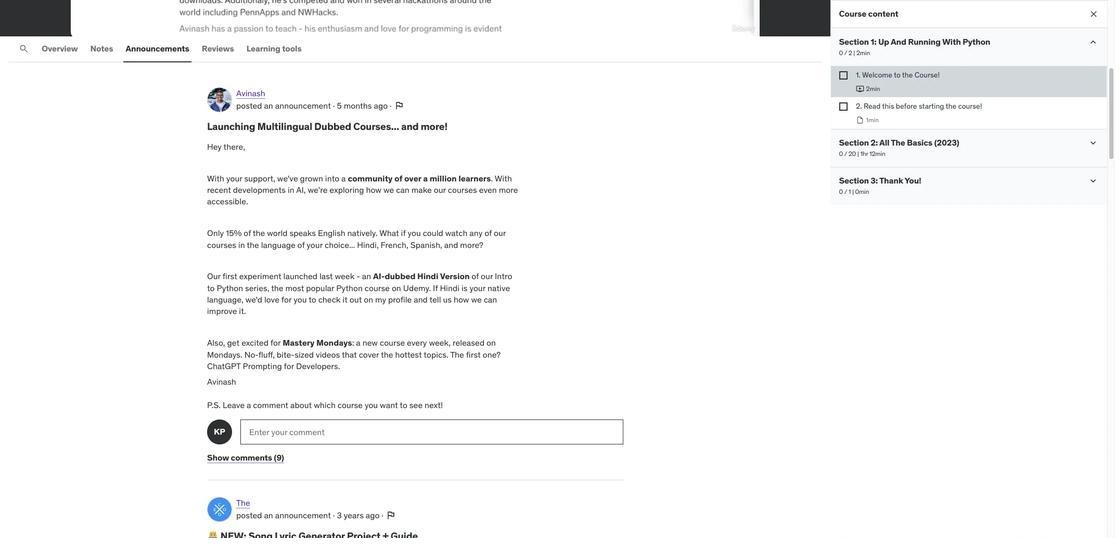 Task type: describe. For each thing, give the bounding box(es) containing it.
launching multilingual dubbed courses... and more!
[[207, 120, 448, 133]]

the left course!
[[903, 70, 914, 80]]

of right any
[[485, 228, 492, 239]]

love
[[264, 295, 280, 305]]

overview button
[[40, 36, 80, 61]]

hindi inside of our intro to python series, the most popular python course on udemy. if hindi is your native language, we'd love for you to check it out on my profile and tell us how we can improve it.
[[440, 283, 460, 294]]

on inside : a new course every week, released on mondays. no-fluff, bite-sized videos that cover the hottest topics. the first one? chatgpt prompting for developers.
[[487, 338, 496, 349]]

2min inside "section 1: up and running with python 0 / 2 | 2min"
[[857, 49, 871, 57]]

our
[[207, 271, 221, 282]]

search image
[[19, 44, 29, 54]]

learning tools button
[[245, 36, 304, 61]]

3:
[[872, 175, 879, 186]]

sidebar element
[[831, 0, 1108, 539]]

mastery
[[283, 338, 315, 349]]

xsmall image for 2. read this before starting the course!
[[840, 103, 848, 111]]

transcript in sidebar region image
[[731, 18, 743, 31]]

announcements button
[[124, 36, 191, 61]]

we inside . with recent developments in ai, we're exploring how we can make our courses even more accessible.
[[384, 185, 394, 195]]

your inside of our intro to python series, the most popular python course on udemy. if hindi is your native language, we'd love for you to check it out on my profile and tell us how we can improve it.
[[470, 283, 486, 294]]

the left the course!
[[946, 102, 957, 111]]

courses inside . with recent developments in ai, we're exploring how we can make our courses even more accessible.
[[448, 185, 477, 195]]

for inside of our intro to python series, the most popular python course on udemy. if hindi is your native language, we'd love for you to check it out on my profile and tell us how we can improve it.
[[282, 295, 292, 305]]

accessible.
[[207, 197, 248, 207]]

launched
[[284, 271, 318, 282]]

close course content sidebar image
[[1089, 9, 1100, 19]]

which
[[314, 401, 336, 411]]

(2023)
[[935, 137, 960, 148]]

section for section 3: thank you!
[[840, 175, 870, 186]]

:
[[352, 338, 354, 349]]

kp
[[214, 427, 225, 437]]

posted for avinash
[[236, 101, 262, 111]]

your inside only 15% of the world speaks english natively. what if you could watch any of our courses in the language of your choice... hindi, french, spanish, and more?
[[307, 240, 323, 250]]

can inside of our intro to python series, the most popular python course on udemy. if hindi is your native language, we'd love for you to check it out on my profile and tell us how we can improve it.
[[484, 295, 497, 305]]

of left over
[[395, 173, 403, 184]]

we're
[[308, 185, 328, 195]]

start read this before starting the course! image
[[857, 116, 865, 125]]

an for avinash posted an announcement · 5 months ago ·
[[264, 101, 273, 111]]

french,
[[381, 240, 409, 250]]

ai-
[[373, 271, 385, 282]]

our inside of our intro to python series, the most popular python course on udemy. if hindi is your native language, we'd love for you to check it out on my profile and tell us how we can improve it.
[[481, 271, 493, 282]]

can inside . with recent developments in ai, we're exploring how we can make our courses even more accessible.
[[396, 185, 410, 195]]

choice...
[[325, 240, 355, 250]]

2
[[850, 49, 853, 57]]

section for section 2: all the basics (2023)
[[840, 137, 870, 148]]

to down our
[[207, 283, 215, 294]]

language,
[[207, 295, 244, 305]]

with inside . with recent developments in ai, we're exploring how we can make our courses even more accessible.
[[495, 173, 512, 184]]

months
[[344, 101, 372, 111]]

exploring
[[330, 185, 364, 195]]

announcements
[[126, 43, 189, 54]]

week
[[335, 271, 355, 282]]

native
[[488, 283, 511, 294]]

· left 3
[[333, 511, 335, 521]]

hey there,
[[207, 142, 245, 152]]

0 horizontal spatial first
[[223, 271, 237, 282]]

videos
[[316, 350, 340, 360]]

before
[[897, 102, 918, 111]]

-
[[357, 271, 360, 282]]

the inside section 2: all the basics (2023) 0 / 20 | 1hr 12min
[[892, 137, 906, 148]]

first inside : a new course every week, released on mondays. no-fluff, bite-sized videos that cover the hottest topics. the first one? chatgpt prompting for developers.
[[466, 350, 481, 360]]

section 1: up and running with python 0 / 2 | 2min
[[840, 36, 991, 57]]

version
[[440, 271, 470, 282]]

1 horizontal spatial on
[[392, 283, 401, 294]]

subtitles image
[[750, 18, 763, 31]]

leave
[[223, 401, 245, 411]]

it
[[343, 295, 348, 305]]

xsmall image for 1. welcome to the course!
[[840, 71, 848, 80]]

only
[[207, 228, 224, 239]]

prompting
[[243, 361, 282, 372]]

hottest
[[395, 350, 422, 360]]

fluff,
[[259, 350, 275, 360]]

world
[[267, 228, 288, 239]]

/ inside "section 1: up and running with python 0 / 2 | 2min"
[[845, 49, 848, 57]]

bite-
[[277, 350, 295, 360]]

excited
[[242, 338, 269, 349]]

show
[[207, 453, 229, 463]]

learners
[[459, 173, 491, 184]]

avinash for avinash
[[207, 377, 236, 388]]

and inside of our intro to python series, the most popular python course on udemy. if hindi is your native language, we'd love for you to check it out on my profile and tell us how we can improve it.
[[414, 295, 428, 305]]

announcement for 3
[[275, 511, 331, 521]]

2.
[[857, 102, 863, 111]]

how inside . with recent developments in ai, we're exploring how we can make our courses even more accessible.
[[366, 185, 382, 195]]

2 vertical spatial course
[[338, 401, 363, 411]]

want
[[380, 401, 398, 411]]

course!
[[959, 102, 983, 111]]

3
[[337, 511, 342, 521]]

1 horizontal spatial you
[[365, 401, 378, 411]]

course inside : a new course every week, released on mondays. no-fluff, bite-sized videos that cover the hottest topics. the first one? chatgpt prompting for developers.
[[380, 338, 405, 349]]

1 vertical spatial an
[[362, 271, 371, 282]]

grown
[[300, 173, 323, 184]]

our inside only 15% of the world speaks english natively. what if you could watch any of our courses in the language of your choice... hindi, french, spanish, and more?
[[494, 228, 506, 239]]

commenter element
[[207, 420, 232, 445]]

of inside of our intro to python series, the most popular python course on udemy. if hindi is your native language, we'd love for you to check it out on my profile and tell us how we can improve it.
[[472, 271, 479, 282]]

mondays
[[317, 338, 352, 349]]

released
[[453, 338, 485, 349]]

0 inside section 3: thank you! 0 / 1 | 0min
[[840, 188, 844, 196]]

0 vertical spatial hindi
[[418, 271, 439, 282]]

1 vertical spatial 2min
[[867, 85, 881, 92]]

into
[[325, 173, 340, 184]]

0 inside "section 1: up and running with python 0 / 2 | 2min"
[[840, 49, 844, 57]]

/ inside section 2: all the basics (2023) 0 / 20 | 1hr 12min
[[845, 150, 848, 158]]

launching
[[207, 120, 255, 133]]

we've
[[277, 173, 298, 184]]

learning tools
[[247, 43, 302, 54]]

make
[[412, 185, 432, 195]]

basics
[[908, 137, 933, 148]]

course inside of our intro to python series, the most popular python course on udemy. if hindi is your native language, we'd love for you to check it out on my profile and tell us how we can improve it.
[[365, 283, 390, 294]]

| inside section 2: all the basics (2023) 0 / 20 | 1hr 12min
[[858, 150, 860, 158]]

the inside the posted an announcement · 3 years ago ·
[[236, 498, 250, 509]]

any
[[470, 228, 483, 239]]

course!
[[915, 70, 941, 80]]

courses inside only 15% of the world speaks english natively. what if you could watch any of our courses in the language of your choice... hindi, french, spanish, and more?
[[207, 240, 236, 250]]

p.s. leave a comment about which course you want to see next!
[[207, 401, 443, 411]]

more!
[[421, 120, 448, 133]]

read
[[864, 102, 881, 111]]

and
[[892, 36, 907, 47]]

1 horizontal spatial python
[[336, 283, 363, 294]]

million
[[430, 173, 457, 184]]

1. welcome to the course!
[[857, 70, 941, 80]]

overview
[[42, 43, 78, 54]]

section 2: all the basics (2023) 0 / 20 | 1hr 12min
[[840, 137, 960, 158]]

1
[[850, 188, 852, 196]]

you!
[[906, 175, 922, 186]]

natively.
[[348, 228, 378, 239]]

udemy.
[[403, 283, 431, 294]]

section 1: up and running with python button
[[840, 36, 991, 47]]

posted for the
[[236, 511, 262, 521]]

last
[[320, 271, 333, 282]]

we'd
[[246, 295, 262, 305]]

next!
[[425, 401, 443, 411]]

about
[[291, 401, 312, 411]]

recent
[[207, 185, 231, 195]]

· left 5
[[333, 101, 335, 111]]

1min
[[867, 116, 880, 124]]

1 vertical spatial on
[[364, 295, 373, 305]]

mondays.
[[207, 350, 243, 360]]

to left see
[[400, 401, 408, 411]]

the inside : a new course every week, released on mondays. no-fluff, bite-sized videos that cover the hottest topics. the first one? chatgpt prompting for developers.
[[381, 350, 393, 360]]



Task type: locate. For each thing, give the bounding box(es) containing it.
how inside of our intro to python series, the most popular python course on udemy. if hindi is your native language, we'd love for you to check it out on my profile and tell us how we can improve it.
[[454, 295, 469, 305]]

it.
[[239, 306, 246, 317]]

we inside of our intro to python series, the most popular python course on udemy. if hindi is your native language, we'd love for you to check it out on my profile and tell us how we can improve it.
[[471, 295, 482, 305]]

small image for section 3: thank you!
[[1089, 176, 1099, 186]]

0 horizontal spatial with
[[207, 173, 224, 184]]

xsmall image left 2.
[[840, 103, 848, 111]]

0 vertical spatial for
[[282, 295, 292, 305]]

show comments (9) button
[[207, 453, 284, 463]]

even
[[479, 185, 497, 195]]

0 horizontal spatial the
[[236, 498, 250, 509]]

reviews
[[202, 43, 234, 54]]

1 horizontal spatial can
[[484, 295, 497, 305]]

2 vertical spatial you
[[365, 401, 378, 411]]

on left my
[[364, 295, 373, 305]]

starting
[[920, 102, 945, 111]]

get
[[227, 338, 240, 349]]

welcome
[[863, 70, 893, 80]]

first right our
[[223, 271, 237, 282]]

1 0 from the top
[[840, 49, 844, 57]]

1 horizontal spatial we
[[471, 295, 482, 305]]

1 vertical spatial our
[[494, 228, 506, 239]]

section up 1
[[840, 175, 870, 186]]

with
[[943, 36, 962, 47], [207, 173, 224, 184], [495, 173, 512, 184]]

20
[[850, 150, 857, 158]]

1 vertical spatial first
[[466, 350, 481, 360]]

3 0 from the top
[[840, 188, 844, 196]]

1 vertical spatial announcement
[[275, 511, 331, 521]]

posted down the link
[[236, 511, 262, 521]]

hindi up if
[[418, 271, 439, 282]]

1 announcement from the top
[[275, 101, 331, 111]]

1 vertical spatial |
[[858, 150, 860, 158]]

2 vertical spatial on
[[487, 338, 496, 349]]

1 vertical spatial and
[[445, 240, 459, 250]]

1 / from the top
[[845, 49, 848, 57]]

2 / from the top
[[845, 150, 848, 158]]

can down "native" on the bottom
[[484, 295, 497, 305]]

/ left 2
[[845, 49, 848, 57]]

| right 20
[[858, 150, 860, 158]]

you down most
[[294, 295, 307, 305]]

2 vertical spatial an
[[264, 511, 273, 521]]

there,
[[224, 142, 245, 152]]

ago left report abuse image
[[366, 511, 380, 521]]

0 vertical spatial |
[[854, 49, 856, 57]]

2 horizontal spatial you
[[408, 228, 421, 239]]

1 vertical spatial you
[[294, 295, 307, 305]]

with right .
[[495, 173, 512, 184]]

0 vertical spatial 0
[[840, 49, 844, 57]]

0 horizontal spatial on
[[364, 295, 373, 305]]

in left ai,
[[288, 185, 295, 195]]

the up love
[[271, 283, 284, 294]]

0 inside section 2: all the basics (2023) 0 / 20 | 1hr 12min
[[840, 150, 844, 158]]

for inside : a new course every week, released on mondays. no-fluff, bite-sized videos that cover the hottest topics. the first one? chatgpt prompting for developers.
[[284, 361, 294, 372]]

of our intro to python series, the most popular python course on udemy. if hindi is your native language, we'd love for you to check it out on my profile and tell us how we can improve it.
[[207, 271, 513, 317]]

python inside "section 1: up and running with python 0 / 2 | 2min"
[[964, 36, 991, 47]]

our inside . with recent developments in ai, we're exploring how we can make our courses even more accessible.
[[434, 185, 446, 195]]

| right 1
[[853, 188, 855, 196]]

the link
[[236, 498, 250, 509]]

| right 2
[[854, 49, 856, 57]]

avinash inside avinash posted an announcement · 5 months ago ·
[[236, 88, 265, 98]]

community
[[348, 173, 393, 184]]

more
[[499, 185, 518, 195]]

1:
[[872, 36, 878, 47]]

section
[[840, 36, 870, 47], [840, 137, 870, 148], [840, 175, 870, 186]]

comments
[[231, 453, 272, 463]]

reviews button
[[200, 36, 236, 61]]

to
[[895, 70, 901, 80], [207, 283, 215, 294], [309, 295, 316, 305], [400, 401, 408, 411]]

the right all
[[892, 137, 906, 148]]

for up "fluff," at left
[[271, 338, 281, 349]]

1 vertical spatial 0
[[840, 150, 844, 158]]

0 vertical spatial posted
[[236, 101, 262, 111]]

week,
[[429, 338, 451, 349]]

course content
[[840, 9, 899, 19]]

the inside of our intro to python series, the most popular python course on udemy. if hindi is your native language, we'd love for you to check it out on my profile and tell us how we can improve it.
[[271, 283, 284, 294]]

small image
[[1089, 37, 1099, 47]]

2 small image from the top
[[1089, 176, 1099, 186]]

section 2: all the basics (2023) button
[[840, 137, 960, 148]]

an
[[264, 101, 273, 111], [362, 271, 371, 282], [264, 511, 273, 521]]

0 horizontal spatial in
[[238, 240, 245, 250]]

2 vertical spatial section
[[840, 175, 870, 186]]

ago for 3 years ago
[[366, 511, 380, 521]]

0 vertical spatial and
[[402, 120, 419, 133]]

1 section from the top
[[840, 36, 870, 47]]

0 vertical spatial our
[[434, 185, 446, 195]]

2 vertical spatial |
[[853, 188, 855, 196]]

1 horizontal spatial the
[[451, 350, 464, 360]]

our right any
[[494, 228, 506, 239]]

1 horizontal spatial avinash
[[236, 88, 265, 98]]

section up 20
[[840, 137, 870, 148]]

0 horizontal spatial python
[[217, 283, 243, 294]]

section inside section 3: thank you! 0 / 1 | 0min
[[840, 175, 870, 186]]

.
[[491, 173, 493, 184]]

1 vertical spatial course
[[380, 338, 405, 349]]

announcement inside avinash posted an announcement · 5 months ago ·
[[275, 101, 331, 111]]

/ inside section 3: thank you! 0 / 1 | 0min
[[845, 188, 848, 196]]

small image for section 2: all the basics (2023)
[[1089, 138, 1099, 148]]

hey
[[207, 142, 222, 152]]

you inside of our intro to python series, the most popular python course on udemy. if hindi is your native language, we'd love for you to check it out on my profile and tell us how we can improve it.
[[294, 295, 307, 305]]

a right into
[[342, 173, 346, 184]]

posted inside the posted an announcement · 3 years ago ·
[[236, 511, 262, 521]]

0 horizontal spatial courses
[[207, 240, 236, 250]]

progress bar slider
[[6, 3, 825, 16]]

1 vertical spatial xsmall image
[[840, 103, 848, 111]]

avinash posted an announcement · 5 months ago ·
[[236, 88, 394, 111]]

1 vertical spatial your
[[307, 240, 323, 250]]

our first experiment launched last week - an ai-dubbed hindi version
[[207, 271, 472, 282]]

you inside only 15% of the world speaks english natively. what if you could watch any of our courses in the language of your choice... hindi, french, spanish, and more?
[[408, 228, 421, 239]]

0 left 1
[[840, 188, 844, 196]]

2 vertical spatial for
[[284, 361, 294, 372]]

with inside "section 1: up and running with python 0 / 2 | 2min"
[[943, 36, 962, 47]]

0 horizontal spatial how
[[366, 185, 382, 195]]

section up 2
[[840, 36, 870, 47]]

the
[[892, 137, 906, 148], [451, 350, 464, 360], [236, 498, 250, 509]]

the left language
[[247, 240, 259, 250]]

popular
[[306, 283, 334, 294]]

on up the profile
[[392, 283, 401, 294]]

you left the want
[[365, 401, 378, 411]]

courses down learners
[[448, 185, 477, 195]]

topics.
[[424, 350, 449, 360]]

with up recent
[[207, 173, 224, 184]]

notes button
[[88, 36, 115, 61]]

avinash down chatgpt in the left of the page
[[207, 377, 236, 388]]

2 section from the top
[[840, 137, 870, 148]]

3 section from the top
[[840, 175, 870, 186]]

on up one? at the left bottom of the page
[[487, 338, 496, 349]]

1 vertical spatial can
[[484, 295, 497, 305]]

xsmall image
[[840, 71, 848, 80], [840, 103, 848, 111]]

0 vertical spatial the
[[892, 137, 906, 148]]

2 vertical spatial and
[[414, 295, 428, 305]]

0 vertical spatial first
[[223, 271, 237, 282]]

2 vertical spatial our
[[481, 271, 493, 282]]

0 vertical spatial section
[[840, 36, 870, 47]]

your down the "speaks"
[[307, 240, 323, 250]]

ago left report abuse icon
[[374, 101, 388, 111]]

we right 'us'
[[471, 295, 482, 305]]

| inside section 3: thank you! 0 / 1 | 0min
[[853, 188, 855, 196]]

2min right stop welcome to the course! icon
[[867, 85, 881, 92]]

more?
[[461, 240, 484, 250]]

section 3: thank you! 0 / 1 | 0min
[[840, 175, 922, 196]]

course down ai-
[[365, 283, 390, 294]]

stop welcome to the course! image
[[857, 85, 865, 93]]

1 vertical spatial section
[[840, 137, 870, 148]]

section inside section 2: all the basics (2023) 0 / 20 | 1hr 12min
[[840, 137, 870, 148]]

to inside sidebar element
[[895, 70, 901, 80]]

the down released
[[451, 350, 464, 360]]

/ left 1
[[845, 188, 848, 196]]

to down popular
[[309, 295, 316, 305]]

first
[[223, 271, 237, 282], [466, 350, 481, 360]]

the right cover
[[381, 350, 393, 360]]

in
[[288, 185, 295, 195], [238, 240, 245, 250]]

p.s.
[[207, 401, 221, 411]]

2 vertical spatial /
[[845, 188, 848, 196]]

1 vertical spatial hindi
[[440, 283, 460, 294]]

check
[[319, 295, 341, 305]]

english
[[318, 228, 346, 239]]

also,
[[207, 338, 225, 349]]

your up recent
[[227, 173, 242, 184]]

developments
[[233, 185, 286, 195]]

|
[[854, 49, 856, 57], [858, 150, 860, 158], [853, 188, 855, 196]]

2min right 2
[[857, 49, 871, 57]]

hindi,
[[357, 240, 379, 250]]

you right "if" at the left of page
[[408, 228, 421, 239]]

we down "community"
[[384, 185, 394, 195]]

0 horizontal spatial hindi
[[418, 271, 439, 282]]

0 horizontal spatial your
[[227, 173, 242, 184]]

1 horizontal spatial how
[[454, 295, 469, 305]]

improve
[[207, 306, 237, 317]]

a right the leave
[[247, 401, 251, 411]]

2 vertical spatial 0
[[840, 188, 844, 196]]

how down "community"
[[366, 185, 382, 195]]

and down udemy.
[[414, 295, 428, 305]]

the down show comments (9) button
[[236, 498, 250, 509]]

2 xsmall image from the top
[[840, 103, 848, 111]]

developers.
[[296, 361, 340, 372]]

of right version
[[472, 271, 479, 282]]

1 vertical spatial posted
[[236, 511, 262, 521]]

15%
[[226, 228, 242, 239]]

up
[[879, 36, 890, 47]]

0 horizontal spatial our
[[434, 185, 446, 195]]

years
[[344, 511, 364, 521]]

for down most
[[282, 295, 292, 305]]

courses...
[[354, 120, 399, 133]]

announcement for 5
[[275, 101, 331, 111]]

1 vertical spatial courses
[[207, 240, 236, 250]]

1 posted from the top
[[236, 101, 262, 111]]

1 vertical spatial the
[[451, 350, 464, 360]]

and inside only 15% of the world speaks english natively. what if you could watch any of our courses in the language of your choice... hindi, french, spanish, and more?
[[445, 240, 459, 250]]

and down watch
[[445, 240, 459, 250]]

1 vertical spatial for
[[271, 338, 281, 349]]

0 left 20
[[840, 150, 844, 158]]

0 vertical spatial can
[[396, 185, 410, 195]]

· left report abuse image
[[382, 511, 384, 521]]

posted inside avinash posted an announcement · 5 months ago ·
[[236, 101, 262, 111]]

profile
[[389, 295, 412, 305]]

· left report abuse icon
[[390, 101, 392, 111]]

avinash for avinash posted an announcement · 5 months ago ·
[[236, 88, 265, 98]]

0 horizontal spatial can
[[396, 185, 410, 195]]

1 vertical spatial how
[[454, 295, 469, 305]]

no-
[[245, 350, 259, 360]]

an for the posted an announcement · 3 years ago ·
[[264, 511, 273, 521]]

0 vertical spatial your
[[227, 173, 242, 184]]

if
[[433, 283, 438, 294]]

course right 'which'
[[338, 401, 363, 411]]

the left "world"
[[253, 228, 265, 239]]

a inside : a new course every week, released on mondays. no-fluff, bite-sized videos that cover the hottest topics. the first one? chatgpt prompting for developers.
[[356, 338, 361, 349]]

watch
[[446, 228, 468, 239]]

1 vertical spatial /
[[845, 150, 848, 158]]

section inside "section 1: up and running with python 0 / 2 | 2min"
[[840, 36, 870, 47]]

1 horizontal spatial in
[[288, 185, 295, 195]]

| inside "section 1: up and running with python 0 / 2 | 2min"
[[854, 49, 856, 57]]

small image
[[1089, 138, 1099, 148], [1089, 176, 1099, 186]]

2 announcement from the top
[[275, 511, 331, 521]]

1 vertical spatial in
[[238, 240, 245, 250]]

of
[[395, 173, 403, 184], [244, 228, 251, 239], [485, 228, 492, 239], [298, 240, 305, 250], [472, 271, 479, 282]]

announcement inside the posted an announcement · 3 years ago ·
[[275, 511, 331, 521]]

ago inside the posted an announcement · 3 years ago ·
[[366, 511, 380, 521]]

an inside avinash posted an announcement · 5 months ago ·
[[264, 101, 273, 111]]

0 horizontal spatial you
[[294, 295, 307, 305]]

posted down avinash link
[[236, 101, 262, 111]]

announcement up multilingual
[[275, 101, 331, 111]]

report abuse image
[[386, 511, 396, 521]]

the inside : a new course every week, released on mondays. no-fluff, bite-sized videos that cover the hottest topics. the first one? chatgpt prompting for developers.
[[451, 350, 464, 360]]

comment
[[253, 401, 289, 411]]

1 small image from the top
[[1089, 138, 1099, 148]]

could
[[423, 228, 444, 239]]

section for section 1: up and running with python
[[840, 36, 870, 47]]

0 vertical spatial how
[[366, 185, 382, 195]]

/ left 20
[[845, 150, 848, 158]]

a up make
[[424, 173, 428, 184]]

how down is
[[454, 295, 469, 305]]

a right :
[[356, 338, 361, 349]]

1 vertical spatial ago
[[366, 511, 380, 521]]

ago inside avinash posted an announcement · 5 months ago ·
[[374, 101, 388, 111]]

learning
[[247, 43, 281, 54]]

running
[[909, 36, 942, 47]]

courses down only
[[207, 240, 236, 250]]

one?
[[483, 350, 501, 360]]

ago for 5 months ago
[[374, 101, 388, 111]]

0 vertical spatial announcement
[[275, 101, 331, 111]]

0 vertical spatial xsmall image
[[840, 71, 848, 80]]

avinash up launching on the left top of page
[[236, 88, 265, 98]]

xsmall image left 1.
[[840, 71, 848, 80]]

you
[[408, 228, 421, 239], [294, 295, 307, 305], [365, 401, 378, 411]]

in down 15%
[[238, 240, 245, 250]]

for down bite-
[[284, 361, 294, 372]]

2 0 from the top
[[840, 150, 844, 158]]

announcement left 3
[[275, 511, 331, 521]]

report abuse image
[[394, 101, 404, 111]]

every
[[407, 338, 427, 349]]

an inside the posted an announcement · 3 years ago ·
[[264, 511, 273, 521]]

2 vertical spatial your
[[470, 283, 486, 294]]

1 horizontal spatial our
[[481, 271, 493, 282]]

your right is
[[470, 283, 486, 294]]

1 vertical spatial small image
[[1089, 176, 1099, 186]]

2 horizontal spatial your
[[470, 283, 486, 294]]

1 horizontal spatial first
[[466, 350, 481, 360]]

2 horizontal spatial on
[[487, 338, 496, 349]]

0 vertical spatial an
[[264, 101, 273, 111]]

1 vertical spatial avinash
[[207, 377, 236, 388]]

and down report abuse icon
[[402, 120, 419, 133]]

our up "native" on the bottom
[[481, 271, 493, 282]]

1 xsmall image from the top
[[840, 71, 848, 80]]

with your support, we've grown into a community of over a million learners
[[207, 173, 491, 184]]

0 vertical spatial courses
[[448, 185, 477, 195]]

0 vertical spatial small image
[[1089, 138, 1099, 148]]

with right running
[[943, 36, 962, 47]]

of right 15%
[[244, 228, 251, 239]]

can down over
[[396, 185, 410, 195]]

0 vertical spatial you
[[408, 228, 421, 239]]

1 vertical spatial we
[[471, 295, 482, 305]]

show comments (9)
[[207, 453, 284, 463]]

0 vertical spatial avinash
[[236, 88, 265, 98]]

2min
[[857, 49, 871, 57], [867, 85, 881, 92]]

tell
[[430, 295, 441, 305]]

2 horizontal spatial the
[[892, 137, 906, 148]]

2 vertical spatial the
[[236, 498, 250, 509]]

1 horizontal spatial hindi
[[440, 283, 460, 294]]

0 vertical spatial in
[[288, 185, 295, 195]]

0 vertical spatial ago
[[374, 101, 388, 111]]

2 posted from the top
[[236, 511, 262, 521]]

1 horizontal spatial with
[[495, 173, 512, 184]]

series,
[[245, 283, 270, 294]]

this
[[883, 102, 895, 111]]

also, get excited for mastery mondays
[[207, 338, 352, 349]]

0 vertical spatial /
[[845, 49, 848, 57]]

0 horizontal spatial we
[[384, 185, 394, 195]]

to right the welcome
[[895, 70, 901, 80]]

(9)
[[274, 453, 284, 463]]

2 horizontal spatial python
[[964, 36, 991, 47]]

3 / from the top
[[845, 188, 848, 196]]

a
[[342, 173, 346, 184], [424, 173, 428, 184], [356, 338, 361, 349], [247, 401, 251, 411]]

in inside only 15% of the world speaks english natively. what if you could watch any of our courses in the language of your choice... hindi, french, spanish, and more?
[[238, 240, 245, 250]]

2:
[[872, 137, 879, 148]]

0 left 2
[[840, 49, 844, 57]]

us
[[443, 295, 452, 305]]

hindi up 'us'
[[440, 283, 460, 294]]

0 vertical spatial we
[[384, 185, 394, 195]]

2 horizontal spatial our
[[494, 228, 506, 239]]

Enter your comment text field
[[241, 420, 624, 445]]

1 horizontal spatial courses
[[448, 185, 477, 195]]

of down the "speaks"
[[298, 240, 305, 250]]

chatgpt
[[207, 361, 241, 372]]

first down released
[[466, 350, 481, 360]]

in inside . with recent developments in ai, we're exploring how we can make our courses even more accessible.
[[288, 185, 295, 195]]

0 vertical spatial on
[[392, 283, 401, 294]]

course up "hottest" on the left bottom of the page
[[380, 338, 405, 349]]

our down million
[[434, 185, 446, 195]]

0 vertical spatial 2min
[[857, 49, 871, 57]]

courses
[[448, 185, 477, 195], [207, 240, 236, 250]]

intro
[[495, 271, 513, 282]]



Task type: vqa. For each thing, say whether or not it's contained in the screenshot.
'Read'
yes



